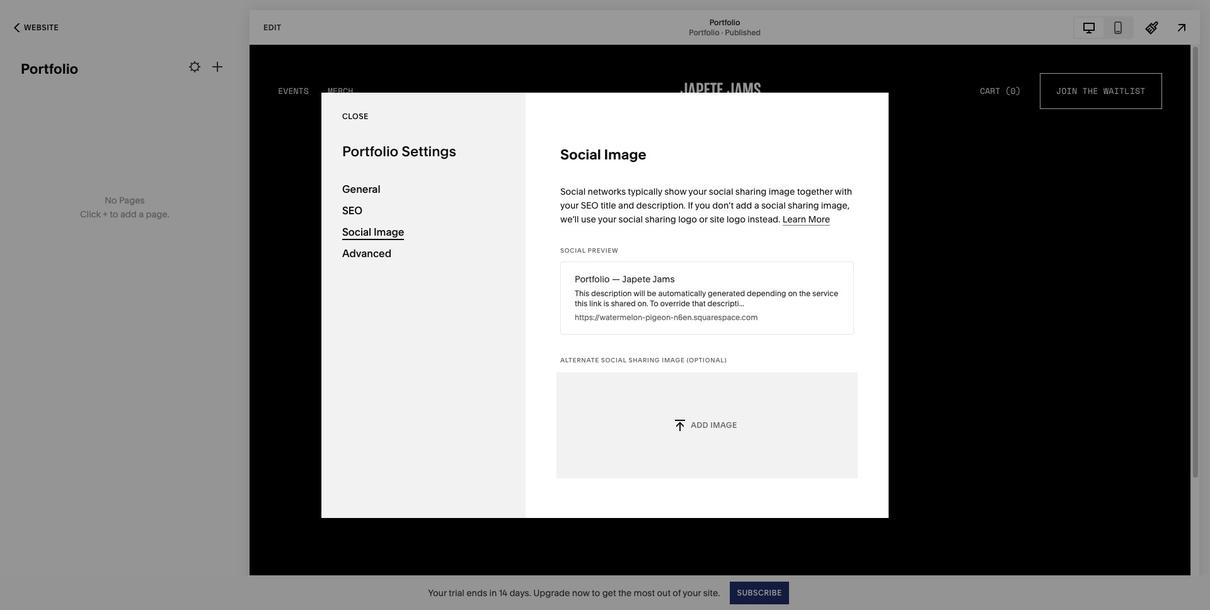 Task type: describe. For each thing, give the bounding box(es) containing it.
sharing
[[629, 357, 660, 363]]

2 horizontal spatial social
[[762, 200, 786, 211]]

your up "we'll"
[[561, 200, 579, 211]]

2 logo from the left
[[727, 213, 746, 225]]

together
[[798, 186, 833, 197]]

networks
[[588, 186, 626, 197]]

override
[[660, 299, 690, 308]]

0 horizontal spatial social
[[619, 213, 643, 225]]

settings
[[402, 143, 456, 160]]

generated
[[708, 288, 745, 298]]

general link
[[342, 178, 505, 200]]

portfolio for —
[[575, 273, 610, 285]]

trial
[[449, 587, 465, 599]]

your trial ends in 14 days. upgrade now to get the most out of your site.
[[428, 587, 720, 599]]

0 horizontal spatial the
[[618, 587, 632, 599]]

automatically
[[659, 288, 706, 298]]

site.
[[703, 587, 720, 599]]

portfolio settings
[[342, 143, 456, 160]]

edit button
[[255, 16, 290, 39]]

description.
[[637, 200, 686, 211]]

shared
[[611, 299, 636, 308]]

title
[[601, 200, 616, 211]]

image up networks
[[604, 146, 647, 163]]

use
[[581, 213, 596, 225]]

your right of on the bottom of page
[[683, 587, 701, 599]]

don't
[[713, 200, 734, 211]]

social inside social networks typically show your social sharing image together with your seo title and description. if you don't add a social sharing image, we'll use your social sharing logo or site logo instead.
[[561, 186, 586, 197]]

website
[[24, 23, 59, 32]]

a inside no pages click + to add a page.
[[139, 208, 144, 220]]

ends
[[467, 587, 487, 599]]

alternate
[[561, 357, 599, 363]]

social preview
[[561, 247, 619, 254]]

with
[[835, 186, 853, 197]]

instead.
[[748, 213, 781, 225]]

1 horizontal spatial to
[[592, 587, 600, 599]]

advanced
[[342, 247, 392, 259]]

get
[[603, 587, 616, 599]]

japete
[[622, 273, 651, 285]]

portfolio portfolio · published
[[689, 17, 761, 37]]

preview
[[588, 247, 619, 254]]

pages
[[119, 195, 145, 206]]

learn
[[783, 213, 806, 225]]

close
[[342, 112, 369, 121]]

website button
[[0, 14, 73, 42]]

alternate social sharing image (optional)
[[561, 357, 727, 363]]

is
[[604, 299, 609, 308]]

add image
[[691, 420, 738, 430]]

·
[[722, 27, 723, 37]]

image inside add image button
[[711, 420, 738, 430]]

now
[[572, 587, 590, 599]]

or
[[699, 213, 708, 225]]

add inside no pages click + to add a page.
[[120, 208, 137, 220]]

social up networks
[[561, 146, 601, 163]]

a inside social networks typically show your social sharing image together with your seo title and description. if you don't add a social sharing image, we'll use your social sharing logo or site logo instead.
[[755, 200, 760, 211]]

social left sharing
[[601, 357, 627, 363]]

more
[[809, 213, 831, 225]]

the inside portfolio — japete jams this description will be automatically generated depending on the service this link is shared on. to override that descripti... https://watermelon-pigeon-n6en.squarespace.com
[[799, 288, 811, 298]]

jams
[[653, 273, 675, 285]]

typically
[[628, 186, 663, 197]]

published
[[725, 27, 761, 37]]

your up you
[[689, 186, 707, 197]]

social left preview
[[561, 247, 586, 254]]

on.
[[638, 299, 649, 308]]

1 vertical spatial sharing
[[788, 200, 819, 211]]

portfolio — japete jams this description will be automatically generated depending on the service this link is shared on. to override that descripti... https://watermelon-pigeon-n6en.squarespace.com
[[575, 273, 839, 322]]

portfolio left ·
[[689, 27, 720, 37]]

click
[[80, 208, 101, 220]]

this
[[575, 299, 588, 308]]

add inside social networks typically show your social sharing image together with your seo title and description. if you don't add a social sharing image, we'll use your social sharing logo or site logo instead.
[[736, 200, 752, 211]]

1 logo from the left
[[679, 213, 697, 225]]



Task type: vqa. For each thing, say whether or not it's contained in the screenshot.
Wrap Party Event · Published
no



Task type: locate. For each thing, give the bounding box(es) containing it.
out
[[657, 587, 671, 599]]

sharing up learn more
[[788, 200, 819, 211]]

and
[[619, 200, 634, 211]]

image right add
[[711, 420, 738, 430]]

1 horizontal spatial add
[[736, 200, 752, 211]]

seo inside social networks typically show your social sharing image together with your seo title and description. if you don't add a social sharing image, we'll use your social sharing logo or site logo instead.
[[581, 200, 599, 211]]

1 vertical spatial social
[[762, 200, 786, 211]]

social down image
[[762, 200, 786, 211]]

social image link
[[342, 221, 505, 242]]

2 horizontal spatial sharing
[[788, 200, 819, 211]]

portfolio down close button
[[342, 143, 399, 160]]

social image up networks
[[561, 146, 647, 163]]

social
[[561, 146, 601, 163], [561, 186, 586, 197], [342, 225, 372, 238], [561, 247, 586, 254], [601, 357, 627, 363]]

image,
[[821, 200, 850, 211]]

to inside no pages click + to add a page.
[[110, 208, 118, 220]]

logo
[[679, 213, 697, 225], [727, 213, 746, 225]]

portfolio for portfolio
[[710, 17, 740, 27]]

description
[[591, 288, 632, 298]]

to
[[650, 299, 659, 308]]

to left get on the bottom
[[592, 587, 600, 599]]

1 horizontal spatial logo
[[727, 213, 746, 225]]

1 horizontal spatial sharing
[[736, 186, 767, 197]]

your down the title
[[598, 213, 617, 225]]

logo down if
[[679, 213, 697, 225]]

social down and
[[619, 213, 643, 225]]

0 horizontal spatial social image
[[342, 225, 404, 238]]

2 vertical spatial social
[[619, 213, 643, 225]]

portfolio down website
[[21, 61, 78, 78]]

portfolio up this
[[575, 273, 610, 285]]

1 horizontal spatial a
[[755, 200, 760, 211]]

sharing up instead.
[[736, 186, 767, 197]]

1 horizontal spatial social image
[[561, 146, 647, 163]]

2 vertical spatial sharing
[[645, 213, 676, 225]]

0 vertical spatial the
[[799, 288, 811, 298]]

in
[[490, 587, 497, 599]]

sharing down description.
[[645, 213, 676, 225]]

a
[[755, 200, 760, 211], [139, 208, 144, 220]]

add right don't
[[736, 200, 752, 211]]

site
[[710, 213, 725, 225]]

seo up use
[[581, 200, 599, 211]]

0 vertical spatial social
[[709, 186, 734, 197]]

1 horizontal spatial the
[[799, 288, 811, 298]]

the
[[799, 288, 811, 298], [618, 587, 632, 599]]

edit
[[264, 22, 282, 32]]

the right get on the bottom
[[618, 587, 632, 599]]

of
[[673, 587, 681, 599]]

be
[[647, 288, 657, 298]]

portfolio
[[710, 17, 740, 27], [689, 27, 720, 37], [21, 61, 78, 78], [342, 143, 399, 160], [575, 273, 610, 285]]

social image
[[561, 146, 647, 163], [342, 225, 404, 238]]

seo down general
[[342, 204, 363, 217]]

1 vertical spatial social image
[[342, 225, 404, 238]]

seo
[[581, 200, 599, 211], [342, 204, 363, 217]]

descripti...
[[708, 299, 744, 308]]

pigeon-
[[646, 312, 674, 322]]

tab list
[[1075, 17, 1133, 38]]

dialog containing portfolio settings
[[322, 92, 889, 518]]

—
[[612, 273, 620, 285]]

0 horizontal spatial sharing
[[645, 213, 676, 225]]

learn more
[[783, 213, 831, 225]]

on
[[788, 288, 798, 298]]

portfolio up ·
[[710, 17, 740, 27]]

image
[[769, 186, 795, 197]]

your
[[689, 186, 707, 197], [561, 200, 579, 211], [598, 213, 617, 225], [683, 587, 701, 599]]

https://watermelon-
[[575, 312, 646, 322]]

n6en.squarespace.com
[[674, 312, 758, 322]]

image inside social image link
[[374, 225, 404, 238]]

link
[[590, 299, 602, 308]]

social image up advanced
[[342, 225, 404, 238]]

1 vertical spatial to
[[592, 587, 600, 599]]

show
[[665, 186, 687, 197]]

add down pages
[[120, 208, 137, 220]]

0 vertical spatial sharing
[[736, 186, 767, 197]]

a left the page.
[[139, 208, 144, 220]]

social up don't
[[709, 186, 734, 197]]

that
[[692, 299, 706, 308]]

14
[[499, 587, 508, 599]]

learn more link
[[783, 213, 831, 225]]

will
[[634, 288, 645, 298]]

you
[[695, 200, 711, 211]]

service
[[813, 288, 839, 298]]

to
[[110, 208, 118, 220], [592, 587, 600, 599]]

1 horizontal spatial seo
[[581, 200, 599, 211]]

add
[[736, 200, 752, 211], [120, 208, 137, 220]]

a up instead.
[[755, 200, 760, 211]]

0 vertical spatial to
[[110, 208, 118, 220]]

0 horizontal spatial seo
[[342, 204, 363, 217]]

page.
[[146, 208, 170, 220]]

0 horizontal spatial a
[[139, 208, 144, 220]]

social up advanced
[[342, 225, 372, 238]]

advanced link
[[342, 242, 505, 264]]

no
[[105, 195, 117, 206]]

general
[[342, 183, 381, 195]]

logo right 'site'
[[727, 213, 746, 225]]

1 vertical spatial the
[[618, 587, 632, 599]]

sharing
[[736, 186, 767, 197], [788, 200, 819, 211], [645, 213, 676, 225]]

0 horizontal spatial logo
[[679, 213, 697, 225]]

your
[[428, 587, 447, 599]]

the right on
[[799, 288, 811, 298]]

depending
[[747, 288, 787, 298]]

we'll
[[561, 213, 579, 225]]

social
[[709, 186, 734, 197], [762, 200, 786, 211], [619, 213, 643, 225]]

social networks typically show your social sharing image together with your seo title and description. if you don't add a social sharing image, we'll use your social sharing logo or site logo instead.
[[561, 186, 853, 225]]

this
[[575, 288, 590, 298]]

image up advanced
[[374, 225, 404, 238]]

1 horizontal spatial social
[[709, 186, 734, 197]]

to right +
[[110, 208, 118, 220]]

dialog
[[322, 92, 889, 518]]

if
[[688, 200, 693, 211]]

add
[[691, 420, 709, 430]]

(optional)
[[687, 357, 727, 363]]

social up "we'll"
[[561, 186, 586, 197]]

0 horizontal spatial add
[[120, 208, 137, 220]]

close button
[[342, 105, 369, 128]]

image right sharing
[[662, 357, 685, 363]]

no pages click + to add a page.
[[80, 195, 170, 220]]

add image button
[[557, 372, 858, 478]]

days.
[[510, 587, 531, 599]]

upgrade
[[534, 587, 570, 599]]

seo link
[[342, 200, 505, 221]]

+
[[103, 208, 108, 220]]

portfolio inside portfolio — japete jams this description will be automatically generated depending on the service this link is shared on. to override that descripti... https://watermelon-pigeon-n6en.squarespace.com
[[575, 273, 610, 285]]

portfolio for settings
[[342, 143, 399, 160]]

most
[[634, 587, 655, 599]]

0 horizontal spatial to
[[110, 208, 118, 220]]

0 vertical spatial social image
[[561, 146, 647, 163]]



